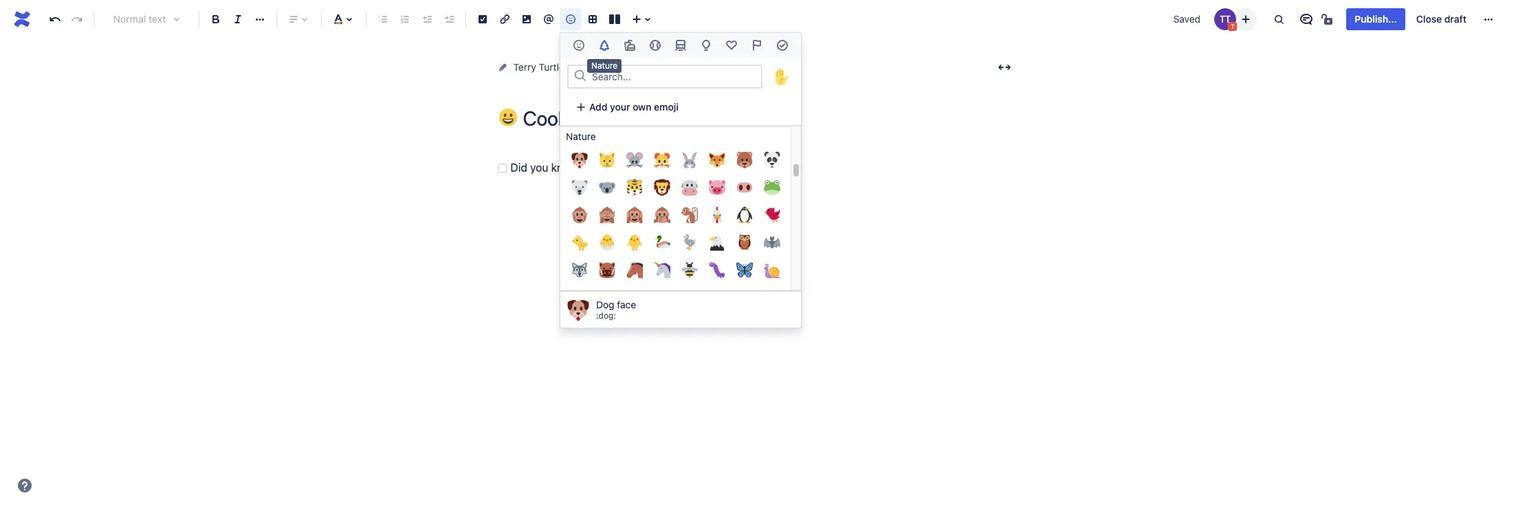 Task type: describe. For each thing, give the bounding box(es) containing it.
:bee: image
[[681, 262, 698, 278]]

:mouse: image
[[626, 152, 643, 168]]

7 cell from the left
[[731, 285, 758, 311]]

:butterfly: image
[[736, 262, 753, 278]]

draft
[[1444, 13, 1467, 25]]

know….@
[[551, 162, 598, 174]]

productivity image
[[774, 37, 791, 54]]

:duck: image
[[654, 234, 670, 251]]

move this page image
[[497, 62, 508, 73]]

remove
[[516, 85, 552, 97]]

:cat: image
[[599, 152, 615, 168]]

:eagle: image
[[709, 234, 725, 251]]

:owl: image
[[736, 234, 753, 251]]

:monkey_face: image
[[571, 207, 588, 223]]

:dodo: image
[[681, 234, 698, 251]]

comment icon image
[[1298, 11, 1315, 28]]

:bug: image
[[709, 262, 725, 278]]

emoji inside remove emoji popup button
[[555, 85, 579, 97]]

:koala: image
[[599, 179, 615, 196]]

:tiger: image
[[626, 179, 643, 196]]

nature tooltip
[[587, 59, 622, 73]]

add
[[589, 101, 607, 113]]

close draft
[[1416, 13, 1467, 25]]

terry
[[513, 61, 536, 73]]

more image
[[1480, 11, 1497, 28]]

:see_no_evil: image
[[599, 207, 615, 223]]

Main content area, start typing to enter text. text field
[[494, 159, 1017, 178]]

4 cell from the left
[[648, 285, 676, 311]]

:boar: image
[[599, 262, 615, 278]]

:bear: image
[[736, 152, 753, 168]]

:baby_chick: image
[[571, 234, 588, 251]]

confluence image
[[11, 8, 33, 30]]

undo ⌘z image
[[47, 11, 63, 28]]

indent tab image
[[441, 11, 457, 28]]

terry turtle link
[[513, 59, 564, 76]]

add your own emoji button
[[567, 96, 687, 118]]

publish...
[[1355, 13, 1397, 25]]

link image
[[496, 11, 513, 28]]

outdent ⇧tab image
[[419, 11, 435, 28]]

:horse: image
[[626, 262, 643, 278]]

symbols image
[[723, 37, 740, 54]]

italic ⌘i image
[[230, 11, 246, 28]]

emojis actions and list panel tab panel
[[560, 58, 801, 312]]

turtle
[[539, 61, 564, 73]]

:bat: image
[[764, 234, 780, 251]]

:lion_face: image
[[654, 179, 670, 196]]

2 cell from the left
[[593, 285, 621, 311]]

layouts image
[[606, 11, 623, 28]]

face
[[617, 299, 636, 311]]

action item image
[[474, 11, 491, 28]]

:wolf: image
[[571, 262, 588, 278]]

did
[[510, 162, 527, 174]]

nature inside grid
[[566, 131, 596, 142]]

remove emoji
[[516, 85, 579, 97]]

emoji image
[[562, 11, 579, 28]]

publish... button
[[1346, 8, 1405, 30]]

help image
[[17, 478, 33, 494]]

:rabbit: image
[[681, 152, 698, 168]]

Give this page a title text field
[[523, 107, 1017, 130]]

dog
[[596, 299, 614, 311]]

:dog:
[[596, 311, 616, 321]]

remove emoji button
[[494, 83, 588, 100]]

own
[[633, 101, 651, 113]]

:cow: image
[[681, 179, 698, 196]]

nature inside 'tooltip'
[[591, 61, 618, 71]]

your
[[610, 101, 630, 113]]

1 cell from the left
[[566, 285, 593, 311]]

:chicken: image
[[709, 207, 725, 223]]

:snail: image
[[764, 262, 780, 278]]



Task type: locate. For each thing, give the bounding box(es) containing it.
:unicorn: image
[[654, 262, 670, 278]]

add your own emoji
[[589, 101, 678, 113]]

choose an emoji category tab list
[[560, 33, 801, 58]]

emoji
[[555, 85, 579, 97], [654, 101, 678, 113]]

overview link
[[633, 59, 674, 76]]

overview
[[633, 61, 674, 73]]

emoji right own at the left of page
[[654, 101, 678, 113]]

saved
[[1173, 13, 1201, 25]]

objects image
[[698, 37, 714, 54]]

flags image
[[749, 37, 765, 54]]

terry turtle
[[513, 61, 564, 73]]

:monkey: image
[[681, 207, 698, 223]]

nature down nature "icon"
[[591, 61, 618, 71]]

people image
[[570, 37, 587, 54]]

more formatting image
[[252, 11, 268, 28]]

bold ⌘b image
[[208, 11, 224, 28]]

close
[[1416, 13, 1442, 25]]

close draft button
[[1408, 8, 1475, 30]]

nature
[[591, 61, 618, 71], [566, 131, 596, 142]]

8 cell from the left
[[758, 285, 786, 311]]

cell down :boar: icon
[[593, 285, 621, 311]]

cell left dog
[[566, 285, 593, 311]]

3 cell from the left
[[621, 285, 648, 311]]

emoji down turtle
[[555, 85, 579, 97]]

nature image
[[596, 37, 612, 54]]

:bird: image
[[764, 207, 780, 223]]

content link
[[581, 59, 616, 76]]

cell down :unicorn: image
[[648, 285, 676, 311]]

dog face :dog:
[[596, 299, 636, 321]]

invite to edit image
[[1238, 11, 1254, 27]]

cell down :horse: image
[[621, 285, 648, 311]]

travel & places image
[[672, 37, 689, 54]]

0 horizontal spatial emoji
[[555, 85, 579, 97]]

:raised_hand: image
[[773, 68, 790, 85]]

:frog: image
[[764, 179, 780, 196]]

:panda_face: image
[[764, 152, 780, 168]]

:pig: image
[[709, 179, 725, 196]]

did you know….@
[[510, 162, 598, 174]]

mention image
[[540, 11, 557, 28]]

:hatched_chick: image
[[626, 234, 643, 251]]

add image, video, or file image
[[518, 11, 535, 28]]

food & drink image
[[621, 37, 638, 54]]

emoji picker dialog
[[560, 32, 802, 329]]

cell down :bee: image
[[676, 285, 703, 311]]

:dog: image inside "nature" grid
[[571, 152, 588, 168]]

cell down the :snail: icon
[[758, 285, 786, 311]]

find and replace image
[[1271, 11, 1287, 28]]

cell down :butterfly: 'image'
[[731, 285, 758, 311]]

terry turtle image
[[1214, 8, 1236, 30]]

nature grid
[[560, 127, 801, 312]]

cell
[[566, 285, 593, 311], [593, 285, 621, 311], [621, 285, 648, 311], [648, 285, 676, 311], [676, 285, 703, 311], [703, 285, 731, 311], [731, 285, 758, 311], [758, 285, 786, 311]]

:speak_no_evil: image
[[654, 207, 670, 223]]

:penguin: image
[[736, 207, 753, 223]]

content
[[581, 61, 616, 73]]

Emoji name field
[[588, 67, 761, 86]]

1 vertical spatial emoji
[[654, 101, 678, 113]]

numbered list ⌘⇧7 image
[[397, 11, 413, 28]]

cell down :bug: icon
[[703, 285, 731, 311]]

1 horizontal spatial emoji
[[654, 101, 678, 113]]

0 vertical spatial nature
[[591, 61, 618, 71]]

:grinning: image
[[499, 109, 517, 127], [499, 109, 517, 127]]

redo ⌘⇧z image
[[69, 11, 85, 28]]

1 vertical spatial nature
[[566, 131, 596, 142]]

:fox: image
[[709, 152, 725, 168]]

activity image
[[647, 37, 663, 54]]

table image
[[584, 11, 601, 28]]

:pig_nose: image
[[736, 179, 753, 196]]

:hatching_chick: image
[[599, 234, 615, 251]]

make page full-width image
[[996, 59, 1012, 76]]

:polar_bear: image
[[571, 179, 588, 196]]

0 vertical spatial emoji
[[555, 85, 579, 97]]

:raised_hand: image
[[769, 64, 794, 89]]

bullet list ⌘⇧8 image
[[375, 11, 391, 28]]

:hear_no_evil: image
[[626, 207, 643, 223]]

5 cell from the left
[[676, 285, 703, 311]]

emoji inside add your own emoji button
[[654, 101, 678, 113]]

6 cell from the left
[[703, 285, 731, 311]]

you
[[530, 162, 548, 174]]

nature up know….@
[[566, 131, 596, 142]]

no restrictions image
[[1320, 11, 1337, 28]]

confluence image
[[11, 8, 33, 30]]

:hamster: image
[[654, 152, 670, 168]]

:dog: image
[[571, 152, 588, 168], [567, 299, 589, 321], [567, 299, 589, 321]]



Task type: vqa. For each thing, say whether or not it's contained in the screenshot.
to on the left
no



